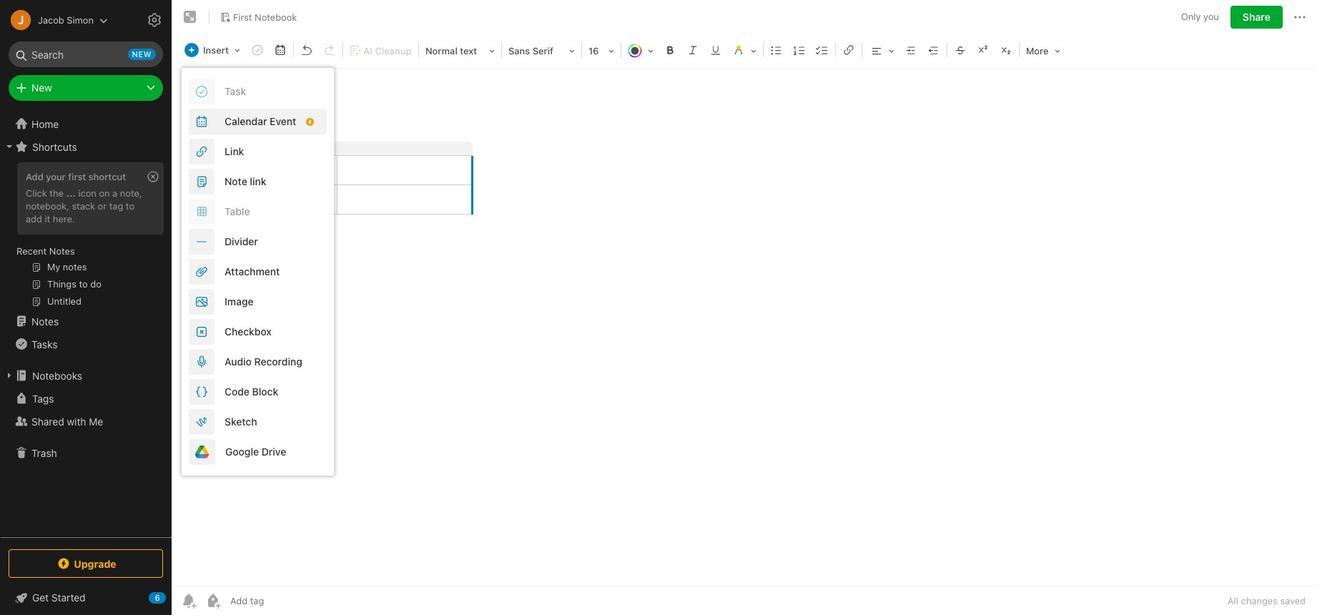 Task type: describe. For each thing, give the bounding box(es) containing it.
Insert field
[[181, 40, 245, 60]]

calendar event
[[225, 115, 296, 127]]

sans serif
[[509, 45, 554, 57]]

tasks button
[[0, 333, 171, 356]]

your
[[46, 171, 66, 182]]

code
[[225, 386, 250, 398]]

first notebook button
[[215, 7, 302, 27]]

recent
[[16, 245, 47, 257]]

stack
[[72, 200, 95, 212]]

event
[[270, 115, 296, 127]]

expand note image
[[182, 9, 199, 26]]

google drive link
[[182, 437, 334, 467]]

normal
[[426, 45, 458, 57]]

insert
[[203, 44, 229, 56]]

click the ...
[[26, 187, 76, 199]]

serif
[[533, 45, 554, 57]]

outdent image
[[924, 40, 944, 60]]

you
[[1204, 11, 1220, 22]]

Alignment field
[[864, 40, 900, 61]]

saved
[[1281, 595, 1306, 607]]

new
[[132, 49, 152, 59]]

6
[[155, 593, 160, 602]]

task link
[[182, 77, 334, 107]]

divider
[[225, 235, 258, 248]]

google drive
[[225, 446, 286, 458]]

get
[[32, 592, 49, 604]]

first
[[233, 11, 252, 23]]

calendar event image
[[270, 40, 290, 60]]

expand notebooks image
[[4, 370, 15, 381]]

home
[[31, 118, 59, 130]]

all changes saved
[[1228, 595, 1306, 607]]

notes link
[[0, 310, 171, 333]]

shortcuts button
[[0, 135, 171, 158]]

new search field
[[19, 41, 156, 67]]

here.
[[53, 213, 75, 225]]

table
[[225, 205, 250, 217]]

first
[[68, 171, 86, 182]]

checklist image
[[813, 40, 833, 60]]

to
[[126, 200, 135, 212]]

shortcuts
[[32, 141, 77, 153]]

task
[[225, 85, 246, 97]]

block
[[252, 386, 279, 398]]

more actions image
[[1292, 9, 1309, 26]]

note window element
[[172, 0, 1318, 615]]

add your first shortcut
[[26, 171, 126, 182]]

image link
[[182, 287, 334, 317]]

code block
[[225, 386, 279, 398]]

trash link
[[0, 441, 171, 464]]

table link
[[182, 197, 334, 227]]

with
[[67, 415, 86, 427]]

bold image
[[660, 40, 680, 60]]

share button
[[1231, 6, 1284, 29]]

jacob simon
[[38, 14, 94, 25]]

add tag image
[[205, 592, 222, 610]]

recent notes
[[16, 245, 75, 257]]

icon
[[78, 187, 96, 199]]

new button
[[9, 75, 163, 101]]

strikethrough image
[[951, 40, 971, 60]]

attachment
[[225, 265, 280, 278]]

click
[[26, 187, 47, 199]]

simon
[[67, 14, 94, 25]]

or
[[98, 200, 107, 212]]

audio
[[225, 356, 252, 368]]

Font color field
[[623, 40, 659, 61]]

audio recording
[[225, 356, 303, 368]]

link
[[250, 175, 267, 187]]

image
[[225, 295, 254, 308]]

calendar event link
[[182, 107, 334, 137]]

normal text
[[426, 45, 477, 57]]

Add tag field
[[229, 595, 336, 607]]

the
[[50, 187, 64, 199]]

click to collapse image
[[166, 589, 177, 606]]

Help and Learning task checklist field
[[0, 587, 172, 610]]

on
[[99, 187, 110, 199]]

tree containing home
[[0, 112, 172, 537]]

Highlight field
[[728, 40, 762, 61]]

More actions field
[[1292, 6, 1309, 29]]

more
[[1027, 45, 1049, 57]]

indent image
[[901, 40, 921, 60]]

calendar
[[225, 115, 267, 127]]



Task type: locate. For each thing, give the bounding box(es) containing it.
upgrade
[[74, 558, 116, 570]]

More field
[[1022, 40, 1066, 61]]

notebook
[[255, 11, 297, 23]]

get started
[[32, 592, 86, 604]]

audio recording link
[[182, 347, 334, 377]]

group containing add your first shortcut
[[0, 158, 171, 316]]

16
[[589, 45, 599, 57]]

...
[[66, 187, 76, 199]]

notes up tasks
[[31, 315, 59, 327]]

add
[[26, 171, 43, 182]]

tasks
[[31, 338, 58, 350]]

dropdown list menu
[[182, 77, 334, 467]]

text
[[460, 45, 477, 57]]

trash
[[31, 447, 57, 459]]

divider link
[[182, 227, 334, 257]]

notes
[[49, 245, 75, 257], [31, 315, 59, 327]]

shortcut
[[88, 171, 126, 182]]

Heading level field
[[421, 40, 500, 61]]

jacob
[[38, 14, 64, 25]]

shared with me link
[[0, 410, 171, 433]]

attachment link
[[182, 257, 334, 287]]

note link
[[225, 175, 267, 187]]

it
[[45, 213, 50, 225]]

sketch
[[225, 416, 257, 428]]

tag
[[109, 200, 123, 212]]

undo image
[[297, 40, 317, 60]]

shared
[[31, 415, 64, 427]]

italic image
[[683, 40, 703, 60]]

notebooks link
[[0, 364, 171, 387]]

sketch link
[[182, 407, 334, 437]]

link
[[225, 145, 244, 157]]

notes inside group
[[49, 245, 75, 257]]

notes inside "link"
[[31, 315, 59, 327]]

only you
[[1182, 11, 1220, 22]]

Font size field
[[584, 40, 620, 61]]

numbered list image
[[790, 40, 810, 60]]

me
[[89, 415, 103, 427]]

all
[[1228, 595, 1239, 607]]

drive
[[262, 446, 286, 458]]

group inside tree
[[0, 158, 171, 316]]

google
[[225, 446, 259, 458]]

link link
[[182, 137, 334, 167]]

checkbox
[[225, 326, 272, 338]]

add a reminder image
[[180, 592, 197, 610]]

upgrade button
[[9, 549, 163, 578]]

Note Editor text field
[[172, 69, 1318, 586]]

note link link
[[182, 167, 334, 197]]

home link
[[0, 112, 172, 135]]

notes right recent at the left
[[49, 245, 75, 257]]

started
[[51, 592, 86, 604]]

notebooks
[[32, 370, 82, 382]]

note
[[225, 175, 247, 187]]

code block link
[[182, 377, 334, 407]]

tags
[[32, 392, 54, 405]]

tree
[[0, 112, 172, 537]]

add
[[26, 213, 42, 225]]

settings image
[[146, 11, 163, 29]]

Search text field
[[19, 41, 153, 67]]

underline image
[[706, 40, 726, 60]]

subscript image
[[997, 40, 1017, 60]]

1 vertical spatial notes
[[31, 315, 59, 327]]

note,
[[120, 187, 142, 199]]

superscript image
[[974, 40, 994, 60]]

Font family field
[[504, 40, 580, 61]]

only
[[1182, 11, 1202, 22]]

changes
[[1242, 595, 1278, 607]]

icon on a note, notebook, stack or tag to add it here.
[[26, 187, 142, 225]]

tags button
[[0, 387, 171, 410]]

sans
[[509, 45, 530, 57]]

first notebook
[[233, 11, 297, 23]]

shared with me
[[31, 415, 103, 427]]

insert link image
[[839, 40, 859, 60]]

recording
[[254, 356, 303, 368]]

new
[[31, 82, 52, 94]]

checkbox link
[[182, 317, 334, 347]]

Account field
[[0, 6, 108, 34]]

a
[[112, 187, 118, 199]]

0 vertical spatial notes
[[49, 245, 75, 257]]

bulleted list image
[[767, 40, 787, 60]]

notebook,
[[26, 200, 69, 212]]

group
[[0, 158, 171, 316]]



Task type: vqa. For each thing, say whether or not it's contained in the screenshot.
the 'Notebook'
yes



